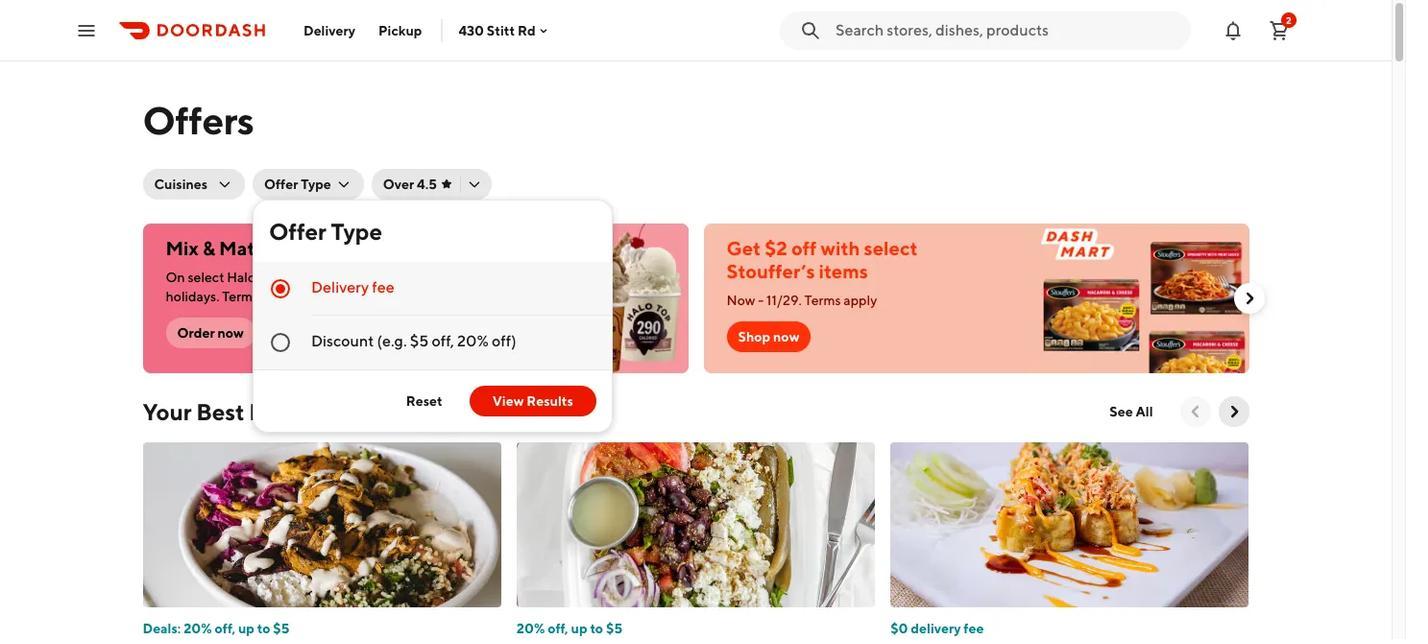 Task type: vqa. For each thing, say whether or not it's contained in the screenshot.
min
no



Task type: locate. For each thing, give the bounding box(es) containing it.
$0 delivery fee
[[891, 621, 984, 637]]

now
[[727, 293, 755, 308]]

430 stitt rd button
[[459, 23, 551, 38]]

all
[[1136, 404, 1153, 420]]

1 horizontal spatial to
[[317, 270, 329, 285]]

1 horizontal spatial up
[[571, 621, 587, 637]]

select up holidays.
[[188, 270, 224, 285]]

offers
[[143, 98, 254, 143]]

0 horizontal spatial fee
[[372, 279, 394, 297]]

-
[[280, 237, 288, 259], [758, 293, 764, 308]]

apply
[[261, 289, 295, 304], [844, 293, 877, 308]]

0 horizontal spatial to
[[257, 621, 270, 637]]

terms
[[222, 289, 259, 304], [805, 293, 841, 308]]

offer type
[[264, 177, 331, 192], [269, 218, 382, 245]]

order now
[[177, 326, 244, 341]]

offer left 2,
[[269, 218, 326, 245]]

deals: 20% off, up to $5
[[143, 621, 290, 637]]

offer type up mix & match - buy 2, save $4
[[264, 177, 331, 192]]

stouffer's
[[727, 260, 815, 282]]

20% off, up to $5 link
[[517, 620, 875, 640]]

up inside 'link'
[[238, 621, 255, 637]]

0 vertical spatial offer
[[264, 177, 298, 192]]

fee right power
[[372, 279, 394, 297]]

20% inside 'link'
[[184, 621, 212, 637]]

save
[[351, 237, 391, 259]]

delivery
[[911, 621, 961, 637]]

stitt
[[487, 23, 515, 38]]

1 horizontal spatial -
[[758, 293, 764, 308]]

next button of carousel image
[[1240, 289, 1259, 308]]

order now button
[[166, 318, 255, 349]]

terms down items
[[805, 293, 841, 308]]

- right now
[[758, 293, 764, 308]]

11/29.
[[767, 293, 802, 308]]

1 up from the left
[[238, 621, 255, 637]]

1 horizontal spatial $5
[[410, 332, 429, 351]]

select inside 'get $2 off with select stouffer's items'
[[864, 237, 918, 259]]

offer inside button
[[264, 177, 298, 192]]

offer type down the offer type button
[[269, 218, 382, 245]]

off
[[791, 237, 817, 259]]

offer up mix & match - buy 2, save $4
[[264, 177, 298, 192]]

results
[[527, 394, 573, 409]]

pickup
[[379, 23, 422, 38]]

your best deals
[[143, 399, 308, 426]]

$2
[[765, 237, 788, 259]]

to
[[317, 270, 329, 285], [257, 621, 270, 637], [590, 621, 603, 637]]

shop
[[738, 329, 771, 345]]

$5
[[410, 332, 429, 351], [273, 621, 290, 637], [606, 621, 623, 637]]

0 vertical spatial fee
[[372, 279, 394, 297]]

discount (e.g. $5 off, 20% off)
[[311, 332, 516, 351]]

0 vertical spatial type
[[301, 177, 331, 192]]

apply down top
[[261, 289, 295, 304]]

get $2 off with select stouffer's items
[[727, 237, 918, 282]]

open menu image
[[75, 19, 98, 42]]

off,
[[432, 332, 454, 351], [215, 621, 235, 637], [548, 621, 568, 637]]

- left buy
[[280, 237, 288, 259]]

reset
[[406, 394, 443, 409]]

shop now button
[[727, 322, 811, 353]]

1 vertical spatial fee
[[964, 621, 984, 637]]

1 horizontal spatial terms
[[805, 293, 841, 308]]

2 horizontal spatial to
[[590, 621, 603, 637]]

430
[[459, 23, 484, 38]]

top
[[258, 270, 281, 285]]

type inside button
[[301, 177, 331, 192]]

now - 11/29. terms apply
[[727, 293, 877, 308]]

0 horizontal spatial select
[[188, 270, 224, 285]]

delivery inside button
[[304, 23, 355, 38]]

0 horizontal spatial $5
[[273, 621, 290, 637]]

see
[[1110, 404, 1133, 420]]

2 horizontal spatial off,
[[548, 621, 568, 637]]

0 vertical spatial offer type
[[264, 177, 331, 192]]

$4
[[395, 237, 418, 259]]

1 vertical spatial select
[[188, 270, 224, 285]]

delivery for delivery fee
[[311, 279, 369, 297]]

up
[[238, 621, 255, 637], [571, 621, 587, 637]]

2,
[[331, 237, 347, 259]]

fee right delivery
[[964, 621, 984, 637]]

&
[[203, 237, 215, 259]]

delivery left pickup button
[[304, 23, 355, 38]]

0 horizontal spatial apply
[[261, 289, 295, 304]]

delivery inside radio
[[311, 279, 369, 297]]

previous button of carousel image
[[1186, 402, 1205, 422]]

type up power
[[331, 218, 382, 245]]

$5 inside radio
[[410, 332, 429, 351]]

offer type button
[[253, 169, 364, 200]]

now
[[217, 326, 244, 341], [773, 329, 800, 345]]

1 horizontal spatial fee
[[964, 621, 984, 637]]

discount
[[311, 332, 374, 351]]

type up buy
[[301, 177, 331, 192]]

0 horizontal spatial terms
[[222, 289, 259, 304]]

type
[[301, 177, 331, 192], [331, 218, 382, 245]]

0 horizontal spatial 20%
[[184, 621, 212, 637]]

0 vertical spatial select
[[864, 237, 918, 259]]

1 horizontal spatial select
[[864, 237, 918, 259]]

0 horizontal spatial off,
[[215, 621, 235, 637]]

now right "shop"
[[773, 329, 800, 345]]

terms down 'halo'
[[222, 289, 259, 304]]

Delivery fee radio
[[253, 262, 612, 316]]

1 horizontal spatial off,
[[432, 332, 454, 351]]

terms inside 'on select halo top pints to power through the holidays. terms apply'
[[222, 289, 259, 304]]

1 horizontal spatial now
[[773, 329, 800, 345]]

0 horizontal spatial up
[[238, 621, 255, 637]]

option group
[[253, 262, 612, 370]]

select right the "with"
[[864, 237, 918, 259]]

deals:
[[143, 621, 181, 637]]

offer
[[264, 177, 298, 192], [269, 218, 326, 245]]

0 vertical spatial delivery
[[304, 23, 355, 38]]

deals: 20% off, up to $5 link
[[143, 620, 501, 640]]

20%
[[457, 332, 489, 351], [184, 621, 212, 637], [517, 621, 545, 637]]

power
[[332, 270, 370, 285]]

0 horizontal spatial -
[[280, 237, 288, 259]]

delivery down 2,
[[311, 279, 369, 297]]

order
[[177, 326, 215, 341]]

view results button
[[469, 386, 596, 417]]

20% inside radio
[[457, 332, 489, 351]]

2 items, open order cart image
[[1268, 19, 1291, 42]]

mix & match - buy 2, save $4
[[166, 237, 418, 259]]

1 vertical spatial -
[[758, 293, 764, 308]]

apply inside 'on select halo top pints to power through the holidays. terms apply'
[[261, 289, 295, 304]]

apply down items
[[844, 293, 877, 308]]

select
[[864, 237, 918, 259], [188, 270, 224, 285]]

0 vertical spatial -
[[280, 237, 288, 259]]

1 vertical spatial offer
[[269, 218, 326, 245]]

1 vertical spatial delivery
[[311, 279, 369, 297]]

fee
[[372, 279, 394, 297], [964, 621, 984, 637]]

see all link
[[1098, 397, 1165, 427]]

2 up from the left
[[571, 621, 587, 637]]

now right "order"
[[217, 326, 244, 341]]

1 horizontal spatial 20%
[[457, 332, 489, 351]]

next button of carousel image
[[1224, 402, 1243, 422]]

your
[[143, 399, 192, 426]]

delivery
[[304, 23, 355, 38], [311, 279, 369, 297]]

0 horizontal spatial now
[[217, 326, 244, 341]]

select inside 'on select halo top pints to power through the holidays. terms apply'
[[188, 270, 224, 285]]



Task type: describe. For each thing, give the bounding box(es) containing it.
$0
[[891, 621, 908, 637]]

with
[[821, 237, 860, 259]]

delivery for delivery
[[304, 23, 355, 38]]

mix
[[166, 237, 199, 259]]

shop now
[[738, 329, 800, 345]]

over
[[383, 177, 414, 192]]

delivery button
[[292, 15, 367, 46]]

holidays.
[[166, 289, 219, 304]]

off)
[[492, 332, 516, 351]]

through
[[373, 270, 422, 285]]

4.5
[[417, 177, 437, 192]]

off, inside radio
[[432, 332, 454, 351]]

now for match
[[217, 326, 244, 341]]

off, inside 'link'
[[215, 621, 235, 637]]

option group containing delivery fee
[[253, 262, 612, 370]]

1 vertical spatial offer type
[[269, 218, 382, 245]]

20% off, up to $5
[[517, 621, 623, 637]]

match
[[219, 237, 276, 259]]

cuisines button
[[143, 169, 245, 200]]

2 button
[[1260, 11, 1299, 49]]

items
[[819, 260, 868, 282]]

to inside 'link'
[[257, 621, 270, 637]]

2
[[1286, 14, 1292, 25]]

2 horizontal spatial $5
[[606, 621, 623, 637]]

to inside 'on select halo top pints to power through the holidays. terms apply'
[[317, 270, 329, 285]]

on
[[166, 270, 185, 285]]

Discount (e.g. $5 off, 20% off) radio
[[253, 316, 612, 370]]

over 4.5 button
[[372, 169, 492, 200]]

buy
[[292, 237, 327, 259]]

pints
[[284, 270, 314, 285]]

2 horizontal spatial 20%
[[517, 621, 545, 637]]

your best deals link
[[143, 397, 308, 427]]

pickup button
[[367, 15, 434, 46]]

best
[[196, 399, 244, 426]]

430 stitt rd
[[459, 23, 536, 38]]

get
[[727, 237, 761, 259]]

the
[[425, 270, 445, 285]]

cuisines
[[154, 177, 208, 192]]

over 4.5
[[383, 177, 437, 192]]

Store search: begin typing to search for stores available on DoorDash text field
[[836, 20, 1180, 41]]

offer type inside button
[[264, 177, 331, 192]]

now for off
[[773, 329, 800, 345]]

1 vertical spatial type
[[331, 218, 382, 245]]

delivery fee
[[311, 279, 394, 297]]

deals
[[249, 399, 308, 426]]

$5 inside 'link'
[[273, 621, 290, 637]]

reset button
[[395, 386, 454, 417]]

view results
[[493, 394, 573, 409]]

view
[[493, 394, 524, 409]]

(e.g.
[[377, 332, 407, 351]]

rd
[[518, 23, 536, 38]]

notification bell image
[[1222, 19, 1245, 42]]

see all
[[1110, 404, 1153, 420]]

on select halo top pints to power through the holidays. terms apply
[[166, 270, 445, 304]]

$0 delivery fee link
[[891, 620, 1249, 640]]

fee inside radio
[[372, 279, 394, 297]]

halo
[[227, 270, 256, 285]]

1 horizontal spatial apply
[[844, 293, 877, 308]]



